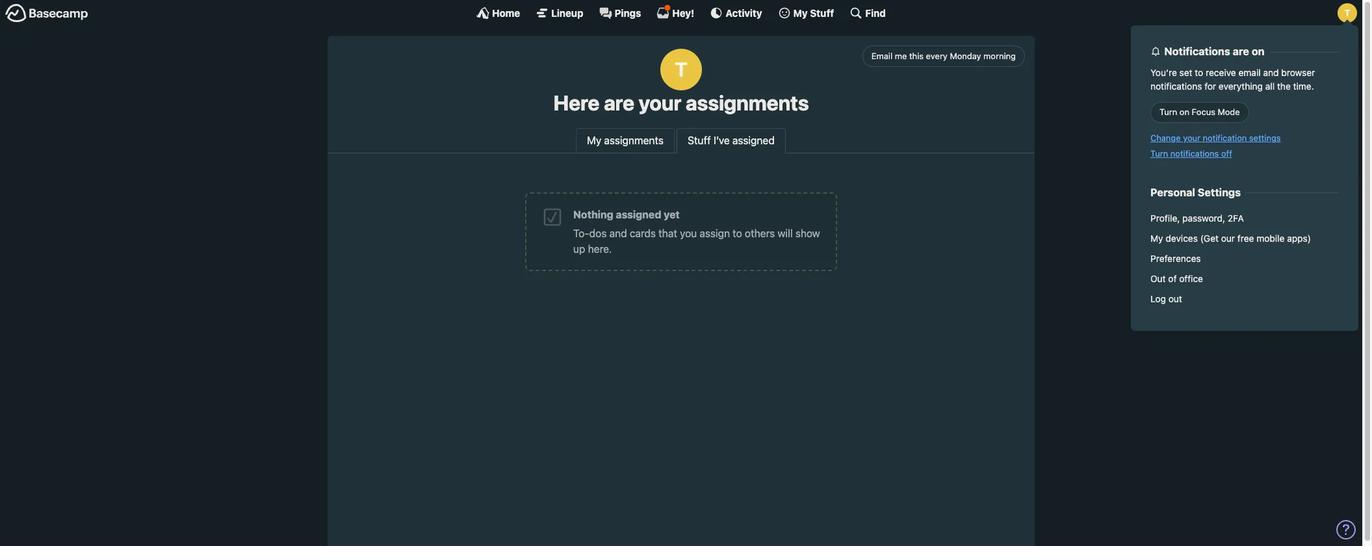 Task type: describe. For each thing, give the bounding box(es) containing it.
home link
[[477, 7, 520, 20]]

mode
[[1218, 107, 1241, 117]]

here are your assignments
[[554, 90, 809, 115]]

settings
[[1250, 133, 1282, 143]]

find button
[[850, 7, 886, 20]]

that
[[659, 228, 678, 239]]

my stuff button
[[778, 7, 835, 20]]

dos
[[590, 228, 607, 239]]

password,
[[1183, 213, 1226, 224]]

log
[[1151, 293, 1167, 304]]

you're
[[1151, 67, 1178, 78]]

morning
[[984, 50, 1017, 61]]

personal
[[1151, 186, 1196, 199]]

lineup link
[[536, 7, 584, 20]]

out of office
[[1151, 273, 1204, 284]]

main element
[[0, 0, 1363, 331]]

our
[[1222, 233, 1236, 244]]

my for my stuff
[[794, 7, 808, 19]]

mobile
[[1257, 233, 1285, 244]]

devices
[[1166, 233, 1199, 244]]

email me this every monday morning button
[[863, 46, 1026, 67]]

up
[[574, 243, 586, 255]]

monday
[[950, 50, 982, 61]]

0 horizontal spatial tara image
[[661, 49, 702, 90]]

office
[[1180, 273, 1204, 284]]

0 horizontal spatial your
[[639, 90, 682, 115]]

stuff i've assigned
[[688, 135, 775, 147]]

change
[[1151, 133, 1181, 143]]

my devices (get our free mobile apps)
[[1151, 233, 1312, 244]]

here
[[554, 90, 600, 115]]

turn inside button
[[1160, 107, 1178, 117]]

free
[[1238, 233, 1255, 244]]

email
[[1239, 67, 1262, 78]]

you
[[680, 228, 697, 239]]

cards
[[630, 228, 656, 239]]

hey!
[[673, 7, 695, 19]]

switch accounts image
[[5, 3, 88, 23]]

pings
[[615, 7, 642, 19]]

nothing assigned yet
[[574, 209, 680, 221]]

profile, password, 2fa link
[[1145, 208, 1346, 228]]

turn inside change your notification settings turn notifications off
[[1151, 148, 1169, 159]]

here.
[[588, 243, 612, 255]]

assigned inside stuff i've assigned link
[[733, 135, 775, 147]]

browser
[[1282, 67, 1316, 78]]

are for your
[[604, 90, 635, 115]]

find
[[866, 7, 886, 19]]

notifications are on
[[1165, 45, 1265, 57]]

to-dos and cards that you assign to others will show up here.
[[574, 228, 821, 255]]

email
[[872, 50, 893, 61]]

every
[[927, 50, 948, 61]]

apps)
[[1288, 233, 1312, 244]]

out
[[1169, 293, 1183, 304]]

i've
[[714, 135, 730, 147]]

(get
[[1201, 233, 1219, 244]]

notification
[[1203, 133, 1248, 143]]

focus
[[1192, 107, 1216, 117]]

to inside to-dos and cards that you assign to others will show up here.
[[733, 228, 743, 239]]



Task type: locate. For each thing, give the bounding box(es) containing it.
and
[[1264, 67, 1280, 78], [610, 228, 627, 239]]

notifications down 'change your notification settings' "link"
[[1171, 148, 1220, 159]]

home
[[492, 7, 520, 19]]

out
[[1151, 273, 1167, 284]]

stuff left i've
[[688, 135, 711, 147]]

1 vertical spatial to
[[733, 228, 743, 239]]

you're set to receive     email and browser notifications for     everything     all the time.
[[1151, 67, 1316, 92]]

my down profile, on the right
[[1151, 233, 1164, 244]]

1 vertical spatial assignments
[[604, 135, 664, 147]]

log out
[[1151, 293, 1183, 304]]

my inside my assignments 'link'
[[587, 135, 602, 147]]

1 horizontal spatial tara image
[[1338, 3, 1358, 23]]

of
[[1169, 273, 1177, 284]]

stuff inside popup button
[[811, 7, 835, 19]]

this
[[910, 50, 924, 61]]

0 vertical spatial your
[[639, 90, 682, 115]]

on up email
[[1253, 45, 1265, 57]]

notifications down set
[[1151, 81, 1203, 92]]

to right set
[[1196, 67, 1204, 78]]

are up my assignments 'link'
[[604, 90, 635, 115]]

turn on focus mode button
[[1151, 102, 1250, 123]]

0 vertical spatial to
[[1196, 67, 1204, 78]]

and right dos
[[610, 228, 627, 239]]

nothing
[[574, 209, 614, 221]]

email me this every monday morning
[[872, 50, 1017, 61]]

activity link
[[710, 7, 763, 20]]

0 vertical spatial my
[[794, 7, 808, 19]]

1 horizontal spatial and
[[1264, 67, 1280, 78]]

to left others
[[733, 228, 743, 239]]

on inside button
[[1180, 107, 1190, 117]]

set
[[1180, 67, 1193, 78]]

are inside the main element
[[1234, 45, 1250, 57]]

will
[[778, 228, 793, 239]]

assignments
[[686, 90, 809, 115], [604, 135, 664, 147]]

assigned right i've
[[733, 135, 775, 147]]

1 horizontal spatial to
[[1196, 67, 1204, 78]]

1 horizontal spatial my
[[794, 7, 808, 19]]

my right activity
[[794, 7, 808, 19]]

show
[[796, 228, 821, 239]]

assigned
[[733, 135, 775, 147], [616, 209, 662, 221]]

to-
[[574, 228, 590, 239]]

1 horizontal spatial on
[[1253, 45, 1265, 57]]

activity
[[726, 7, 763, 19]]

1 vertical spatial stuff
[[688, 135, 711, 147]]

assignments down here are your assignments at the top of page
[[604, 135, 664, 147]]

my down here
[[587, 135, 602, 147]]

0 horizontal spatial assigned
[[616, 209, 662, 221]]

to inside you're set to receive     email and browser notifications for     everything     all the time.
[[1196, 67, 1204, 78]]

all
[[1266, 81, 1276, 92]]

assignments inside 'link'
[[604, 135, 664, 147]]

my inside my stuff popup button
[[794, 7, 808, 19]]

your up my assignments 'link'
[[639, 90, 682, 115]]

notifications inside you're set to receive     email and browser notifications for     everything     all the time.
[[1151, 81, 1203, 92]]

0 vertical spatial assigned
[[733, 135, 775, 147]]

preferences link
[[1145, 249, 1346, 269]]

receive
[[1207, 67, 1237, 78]]

0 horizontal spatial my
[[587, 135, 602, 147]]

others
[[745, 228, 775, 239]]

0 horizontal spatial on
[[1180, 107, 1190, 117]]

change your notification settings link
[[1151, 133, 1282, 143]]

1 horizontal spatial stuff
[[811, 7, 835, 19]]

1 vertical spatial tara image
[[661, 49, 702, 90]]

change your notification settings turn notifications off
[[1151, 133, 1282, 159]]

me
[[895, 50, 908, 61]]

and inside you're set to receive     email and browser notifications for     everything     all the time.
[[1264, 67, 1280, 78]]

turn up change
[[1160, 107, 1178, 117]]

log out link
[[1145, 289, 1346, 309]]

hey! button
[[657, 5, 695, 20]]

turn down change
[[1151, 148, 1169, 159]]

your inside change your notification settings turn notifications off
[[1184, 133, 1201, 143]]

lineup
[[552, 7, 584, 19]]

0 vertical spatial notifications
[[1151, 81, 1203, 92]]

out of office link
[[1145, 269, 1346, 289]]

1 vertical spatial assigned
[[616, 209, 662, 221]]

0 horizontal spatial are
[[604, 90, 635, 115]]

are up email
[[1234, 45, 1250, 57]]

0 vertical spatial are
[[1234, 45, 1250, 57]]

my assignments link
[[576, 128, 675, 153]]

my stuff
[[794, 7, 835, 19]]

2fa
[[1228, 213, 1245, 224]]

to
[[1196, 67, 1204, 78], [733, 228, 743, 239]]

0 horizontal spatial assignments
[[604, 135, 664, 147]]

1 vertical spatial on
[[1180, 107, 1190, 117]]

stuff left "find" 'dropdown button'
[[811, 7, 835, 19]]

my for my assignments
[[587, 135, 602, 147]]

2 vertical spatial my
[[1151, 233, 1164, 244]]

assigned up cards
[[616, 209, 662, 221]]

your
[[639, 90, 682, 115], [1184, 133, 1201, 143]]

preferences
[[1151, 253, 1202, 264]]

everything
[[1219, 81, 1264, 92]]

and inside to-dos and cards that you assign to others will show up here.
[[610, 228, 627, 239]]

and up all
[[1264, 67, 1280, 78]]

are for on
[[1234, 45, 1250, 57]]

1 horizontal spatial assignments
[[686, 90, 809, 115]]

for
[[1205, 81, 1217, 92]]

turn on focus mode
[[1160, 107, 1241, 117]]

settings
[[1198, 186, 1242, 199]]

1 horizontal spatial your
[[1184, 133, 1201, 143]]

are
[[1234, 45, 1250, 57], [604, 90, 635, 115]]

0 horizontal spatial and
[[610, 228, 627, 239]]

notifications inside change your notification settings turn notifications off
[[1171, 148, 1220, 159]]

personal settings
[[1151, 186, 1242, 199]]

my assignments
[[587, 135, 664, 147]]

0 vertical spatial on
[[1253, 45, 1265, 57]]

0 vertical spatial and
[[1264, 67, 1280, 78]]

0 vertical spatial assignments
[[686, 90, 809, 115]]

0 vertical spatial tara image
[[1338, 3, 1358, 23]]

1 vertical spatial notifications
[[1171, 148, 1220, 159]]

assignments up stuff i've assigned
[[686, 90, 809, 115]]

stuff
[[811, 7, 835, 19], [688, 135, 711, 147]]

yet
[[664, 209, 680, 221]]

your up turn notifications off link
[[1184, 133, 1201, 143]]

assign
[[700, 228, 730, 239]]

0 vertical spatial turn
[[1160, 107, 1178, 117]]

0 horizontal spatial stuff
[[688, 135, 711, 147]]

1 horizontal spatial are
[[1234, 45, 1250, 57]]

on left focus
[[1180, 107, 1190, 117]]

1 vertical spatial and
[[610, 228, 627, 239]]

off
[[1222, 148, 1233, 159]]

time.
[[1294, 81, 1315, 92]]

the
[[1278, 81, 1292, 92]]

notifications
[[1165, 45, 1231, 57]]

profile,
[[1151, 213, 1181, 224]]

1 vertical spatial turn
[[1151, 148, 1169, 159]]

1 vertical spatial my
[[587, 135, 602, 147]]

notifications
[[1151, 81, 1203, 92], [1171, 148, 1220, 159]]

0 horizontal spatial to
[[733, 228, 743, 239]]

profile, password, 2fa
[[1151, 213, 1245, 224]]

0 vertical spatial stuff
[[811, 7, 835, 19]]

stuff i've assigned link
[[677, 128, 786, 154]]

2 horizontal spatial my
[[1151, 233, 1164, 244]]

1 vertical spatial are
[[604, 90, 635, 115]]

my
[[794, 7, 808, 19], [587, 135, 602, 147], [1151, 233, 1164, 244]]

1 vertical spatial your
[[1184, 133, 1201, 143]]

1 horizontal spatial assigned
[[733, 135, 775, 147]]

turn notifications off link
[[1151, 148, 1233, 159]]

tara image
[[1338, 3, 1358, 23], [661, 49, 702, 90]]

turn
[[1160, 107, 1178, 117], [1151, 148, 1169, 159]]

pings button
[[599, 7, 642, 20]]



Task type: vqa. For each thing, say whether or not it's contained in the screenshot.
the rightmost My
yes



